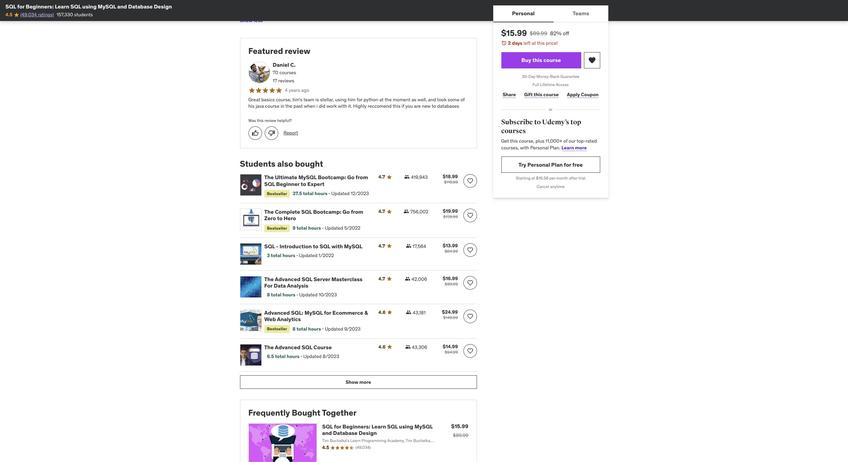 Task type: describe. For each thing, give the bounding box(es) containing it.
course inside great basics course, tim's team is stellar, using him for python at the moment as well, and took some of his java course in the past when i did work with it. highly reccomend this if you are new to databases
[[265, 103, 280, 109]]

stellar,
[[320, 96, 334, 103]]

xsmall image inside show less button
[[264, 18, 270, 23]]

jean-
[[322, 444, 332, 449]]

xsmall image for the complete sql bootcamp: go from zero to hero
[[404, 209, 409, 214]]

hours for updated 8/2023
[[287, 353, 300, 359]]

is
[[316, 96, 319, 103]]

coupon
[[582, 91, 599, 98]]

sql - introduction to sql with mysql link
[[264, 243, 371, 250]]

report button
[[284, 130, 298, 136]]

1 tim from the left
[[322, 438, 329, 443]]

bootcamp: for sql
[[313, 208, 342, 215]]

$15.99 for $15.99 $89.99
[[452, 423, 469, 430]]

was
[[249, 118, 256, 123]]

the complete sql bootcamp: go from zero to hero link
[[264, 208, 371, 222]]

for
[[264, 282, 273, 289]]

month
[[557, 176, 569, 181]]

1 vertical spatial review
[[265, 118, 277, 123]]

go for the ultimate mysql bootcamp: go from sql beginner to expert
[[348, 174, 355, 181]]

show for show more
[[346, 379, 359, 385]]

more for learn more
[[576, 145, 587, 151]]

did
[[319, 103, 326, 109]]

beginners: for sql for beginners: learn sql using mysql and database design
[[26, 3, 54, 10]]

full
[[533, 82, 540, 87]]

6.5 total hours
[[267, 353, 300, 359]]

$13.99 $84.99
[[443, 243, 458, 254]]

database for sql for beginners: learn sql using mysql and database design tim buchalka's learn programming academy, tim buchalka, jean-paul roberts
[[333, 430, 358, 437]]

using for sql for beginners: learn sql using mysql and database design
[[82, 3, 97, 10]]

subscribe
[[502, 118, 533, 126]]

teams button
[[554, 5, 609, 22]]

plan
[[552, 161, 563, 168]]

updated for updated 1/2022
[[299, 253, 318, 259]]

8 for updated 9/2023
[[293, 326, 296, 332]]

with inside get this course, plus 11,000+ of our top-rated courses, with personal plan.
[[521, 145, 530, 151]]

wishlist image
[[467, 313, 474, 320]]

roberts
[[341, 444, 356, 449]]

try personal plan for free
[[519, 161, 583, 168]]

0 vertical spatial the
[[385, 96, 392, 103]]

past
[[294, 103, 303, 109]]

8 total hours for updated 9/2023
[[293, 326, 321, 332]]

30-day money-back guarantee full lifetime access
[[522, 74, 580, 87]]

bought
[[295, 158, 323, 169]]

updated for updated 5/2022
[[325, 225, 343, 231]]

top
[[571, 118, 582, 126]]

$16.99 $99.99
[[443, 275, 458, 287]]

the advanced sql course
[[264, 344, 332, 351]]

java
[[256, 103, 264, 109]]

3
[[267, 253, 270, 259]]

for up (49,034
[[17, 3, 25, 10]]

plan.
[[550, 145, 561, 151]]

personal button
[[494, 5, 554, 22]]

days
[[512, 40, 523, 46]]

$24.99 $149.99
[[442, 309, 458, 320]]

advanced inside advanced sql: mysql for ecommerce & web analytics
[[264, 309, 290, 316]]

for inside sql for beginners: learn sql using mysql and database design tim buchalka's learn programming academy, tim buchalka, jean-paul roberts
[[334, 423, 342, 430]]

hours for updated 1/2022
[[283, 253, 296, 259]]

course, for plus
[[519, 138, 535, 144]]

daniel c. 70 courses 17 reviews
[[273, 61, 296, 84]]

share
[[503, 91, 516, 98]]

from for the complete sql bootcamp: go from zero to hero
[[351, 208, 364, 215]]

4 years ago
[[285, 87, 309, 93]]

of inside get this course, plus 11,000+ of our top-rated courses, with personal plan.
[[564, 138, 568, 144]]

4.7 for the advanced sql server masterclass for data analysis
[[379, 276, 385, 282]]

$16.99
[[443, 275, 458, 282]]

4.6 for the advanced sql course
[[379, 344, 386, 350]]

for inside advanced sql: mysql for ecommerce & web analytics
[[324, 309, 332, 316]]

wishlist image for the advanced sql server masterclass for data analysis
[[467, 280, 474, 286]]

wishlist image for the complete sql bootcamp: go from zero to hero
[[467, 212, 474, 219]]

design for sql for beginners: learn sql using mysql and database design
[[154, 3, 172, 10]]

years
[[289, 87, 300, 93]]

updated 1/2022
[[299, 253, 334, 259]]

anytime
[[551, 184, 565, 189]]

frequently
[[249, 408, 290, 418]]

to inside the complete sql bootcamp: go from zero to hero
[[277, 215, 283, 222]]

our
[[569, 138, 576, 144]]

learn up programming
[[372, 423, 386, 430]]

to up 'updated 1/2022'
[[313, 243, 319, 250]]

courses inside subscribe to udemy's top courses
[[502, 127, 526, 135]]

learn down our
[[562, 145, 575, 151]]

$16.58
[[537, 176, 549, 181]]

beginner
[[276, 180, 300, 187]]

this for buy this course
[[533, 57, 543, 63]]

bootcamp: for mysql
[[318, 174, 346, 181]]

daniel
[[273, 61, 289, 68]]

daniel council image
[[249, 62, 270, 83]]

10/2023
[[319, 292, 337, 298]]

apply
[[568, 91, 581, 98]]

xsmall image for advanced sql: mysql for ecommerce & web analytics
[[406, 310, 412, 315]]

0 vertical spatial at
[[532, 40, 536, 46]]

from for the ultimate mysql bootcamp: go from sql beginner to expert
[[356, 174, 368, 181]]

back
[[551, 74, 560, 79]]

courses inside daniel c. 70 courses 17 reviews
[[280, 70, 296, 76]]

paul
[[332, 444, 340, 449]]

students also bought
[[240, 158, 323, 169]]

$89.99 for $15.99 $89.99
[[453, 432, 469, 439]]

masterclass
[[332, 276, 363, 283]]

alarm image
[[502, 40, 507, 46]]

together
[[322, 408, 357, 418]]

total for updated 12/2023
[[303, 191, 314, 197]]

$15.99 for $15.99 $89.99 82% off
[[502, 28, 527, 38]]

17,564
[[413, 243, 427, 249]]

xsmall image for sql - introduction to sql with mysql
[[406, 243, 412, 249]]

sql for beginners: learn sql using mysql and database design tim buchalka's learn programming academy, tim buchalka, jean-paul roberts
[[322, 423, 433, 449]]

apply coupon button
[[566, 88, 601, 101]]

82%
[[551, 30, 562, 37]]

the for data
[[264, 276, 274, 283]]

mark as unhelpful image
[[268, 130, 275, 136]]

if
[[402, 103, 405, 109]]

try personal plan for free link
[[502, 157, 601, 173]]

total for updated 10/2023
[[271, 292, 282, 298]]

starting
[[516, 176, 531, 181]]

at inside starting at $16.58 per month after trial cancel anytime
[[532, 176, 536, 181]]

2 vertical spatial personal
[[528, 161, 551, 168]]

get
[[502, 138, 509, 144]]

team
[[304, 96, 315, 103]]

total for updated 9/2023
[[297, 326, 307, 332]]

wishlist image for sql - introduction to sql with mysql
[[467, 247, 474, 253]]

lifetime
[[541, 82, 555, 87]]

updated for updated 10/2023
[[299, 292, 318, 298]]

when
[[304, 103, 316, 109]]

you
[[406, 103, 413, 109]]

total for updated 8/2023
[[275, 353, 286, 359]]

rated
[[586, 138, 597, 144]]

buchalka's
[[330, 438, 350, 443]]

introduction
[[280, 243, 312, 250]]

12/2023
[[351, 191, 369, 197]]

9/2023
[[345, 326, 361, 332]]

$24.99
[[442, 309, 458, 315]]

hours for updated 10/2023
[[283, 292, 296, 298]]

4.7 for sql - introduction to sql with mysql
[[379, 243, 385, 249]]

tab list containing personal
[[494, 5, 609, 22]]

756,002
[[411, 209, 429, 215]]

(49,034 ratings)
[[20, 12, 54, 18]]

this for get this course, plus 11,000+ of our top-rated courses, with personal plan.
[[510, 138, 518, 144]]

access
[[556, 82, 569, 87]]

for inside great basics course, tim's team is stellar, using him for python at the moment as well, and took some of his java course in the past when i did work with it. highly reccomend this if you are new to databases
[[357, 96, 363, 103]]

total for updated 1/2022
[[271, 253, 282, 259]]

try
[[519, 161, 527, 168]]

gift this course
[[525, 91, 559, 98]]

web
[[264, 316, 276, 323]]

left
[[524, 40, 531, 46]]

(49,034
[[20, 12, 37, 18]]

$119.99
[[444, 180, 458, 185]]

less
[[254, 17, 263, 23]]

-
[[276, 243, 279, 250]]

updated 9/2023
[[325, 326, 361, 332]]



Task type: locate. For each thing, give the bounding box(es) containing it.
xsmall image left 43,181
[[406, 310, 412, 315]]

0 horizontal spatial course,
[[276, 96, 292, 103]]

bestseller for analytics
[[267, 326, 287, 332]]

$84.99
[[445, 249, 458, 254]]

beginners: inside sql for beginners: learn sql using mysql and database design tim buchalka's learn programming academy, tim buchalka, jean-paul roberts
[[343, 423, 371, 430]]

xsmall image left 419,943
[[405, 174, 410, 180]]

the left ultimate
[[264, 174, 274, 181]]

this right was
[[257, 118, 264, 123]]

show left less
[[240, 17, 253, 23]]

0 vertical spatial beginners:
[[26, 3, 54, 10]]

1 horizontal spatial 4.5
[[322, 445, 329, 451]]

xsmall image for the ultimate mysql bootcamp: go from sql beginner to expert
[[405, 174, 410, 180]]

course down the "basics"
[[265, 103, 280, 109]]

sql for beginners: learn sql using mysql and database design
[[5, 3, 172, 10]]

hours down the advanced sql course
[[287, 353, 300, 359]]

the up 6.5
[[264, 344, 274, 351]]

0 vertical spatial show
[[240, 17, 253, 23]]

xsmall image left 17,564
[[406, 243, 412, 249]]

this left price!
[[537, 40, 545, 46]]

wishlist image for the advanced sql course
[[467, 348, 474, 354]]

4.7 for the ultimate mysql bootcamp: go from sql beginner to expert
[[379, 174, 385, 180]]

course for gift this course
[[544, 91, 559, 98]]

$15.99 $89.99
[[452, 423, 469, 439]]

course, left plus
[[519, 138, 535, 144]]

0 vertical spatial 8
[[267, 292, 270, 298]]

4.5 left (49,034
[[5, 12, 12, 18]]

course for buy this course
[[544, 57, 561, 63]]

for down 10/2023
[[324, 309, 332, 316]]

157,330
[[57, 12, 73, 18]]

this right buy
[[533, 57, 543, 63]]

gift this course link
[[523, 88, 561, 101]]

total right 6.5
[[275, 353, 286, 359]]

sql inside the complete sql bootcamp: go from zero to hero
[[302, 208, 312, 215]]

plus
[[536, 138, 545, 144]]

this for gift this course
[[534, 91, 543, 98]]

0 vertical spatial 4.5
[[5, 12, 12, 18]]

at up reccomend on the top left of page
[[380, 96, 384, 103]]

go up updated 5/2022
[[343, 208, 350, 215]]

starting at $16.58 per month after trial cancel anytime
[[516, 176, 586, 189]]

ago
[[302, 87, 309, 93]]

tim up jean-
[[322, 438, 329, 443]]

advanced up "6.5 total hours"
[[275, 344, 301, 351]]

4.6
[[379, 309, 386, 315], [379, 344, 386, 350]]

1 horizontal spatial $15.99
[[502, 28, 527, 38]]

0 horizontal spatial design
[[154, 3, 172, 10]]

1 horizontal spatial $89.99
[[530, 30, 548, 37]]

70
[[273, 70, 279, 76]]

this inside button
[[533, 57, 543, 63]]

$89.99 inside $15.99 $89.99
[[453, 432, 469, 439]]

of right some
[[461, 96, 465, 103]]

in
[[281, 103, 285, 109]]

2 bestseller from the top
[[267, 226, 287, 231]]

also
[[278, 158, 293, 169]]

43,306
[[412, 344, 428, 350]]

4.5 for (49,034 ratings)
[[5, 12, 12, 18]]

featured
[[249, 46, 283, 56]]

show up together
[[346, 379, 359, 385]]

to inside subscribe to udemy's top courses
[[535, 118, 541, 126]]

price!
[[546, 40, 558, 46]]

2 vertical spatial using
[[399, 423, 414, 430]]

personal up the $15.99 $89.99 82% off
[[513, 10, 535, 17]]

total right 9
[[297, 225, 307, 231]]

free
[[573, 161, 583, 168]]

tab list
[[494, 5, 609, 22]]

and
[[117, 3, 127, 10], [429, 96, 436, 103], [322, 430, 332, 437]]

xsmall image for the advanced sql server masterclass for data analysis
[[405, 276, 411, 282]]

2 horizontal spatial and
[[429, 96, 436, 103]]

1 horizontal spatial 8
[[293, 326, 296, 332]]

go up the updated 12/2023 at the left top of page
[[348, 174, 355, 181]]

hours down 'analysis'
[[283, 292, 296, 298]]

advanced left "sql:"
[[264, 309, 290, 316]]

0 vertical spatial personal
[[513, 10, 535, 17]]

from inside the complete sql bootcamp: go from zero to hero
[[351, 208, 364, 215]]

8 for updated 10/2023
[[267, 292, 270, 298]]

advanced for the advanced sql course
[[275, 344, 301, 351]]

the
[[385, 96, 392, 103], [286, 103, 293, 109]]

the up reccomend on the top left of page
[[385, 96, 392, 103]]

the advanced sql server masterclass for data analysis link
[[264, 276, 371, 289]]

0 vertical spatial 4.6
[[379, 309, 386, 315]]

0 vertical spatial $89.99
[[530, 30, 548, 37]]

$18.99
[[443, 174, 458, 180]]

advanced for the advanced sql server masterclass for data analysis
[[275, 276, 301, 283]]

the for sql
[[264, 174, 274, 181]]

1 vertical spatial advanced
[[264, 309, 290, 316]]

0 horizontal spatial 8
[[267, 292, 270, 298]]

learn more
[[562, 145, 587, 151]]

hours down the complete sql bootcamp: go from zero to hero
[[308, 225, 321, 231]]

0 horizontal spatial show
[[240, 17, 253, 23]]

of
[[461, 96, 465, 103], [564, 138, 568, 144]]

4.5
[[5, 12, 12, 18], [322, 445, 329, 451]]

4.6 for advanced sql: mysql for ecommerce & web analytics
[[379, 309, 386, 315]]

1 vertical spatial $89.99
[[453, 432, 469, 439]]

1 horizontal spatial courses
[[502, 127, 526, 135]]

of left our
[[564, 138, 568, 144]]

bootcamp: up the updated 12/2023 at the left top of page
[[318, 174, 346, 181]]

to left udemy's
[[535, 118, 541, 126]]

3 bestseller from the top
[[267, 326, 287, 332]]

2 tim from the left
[[406, 438, 413, 443]]

1 vertical spatial more
[[360, 379, 371, 385]]

0 vertical spatial bootcamp:
[[318, 174, 346, 181]]

2 vertical spatial at
[[532, 176, 536, 181]]

4 the from the top
[[264, 344, 274, 351]]

review up c. at the left of the page
[[285, 46, 311, 56]]

of inside great basics course, tim's team is stellar, using him for python at the moment as well, and took some of his java course in the past when i did work with it. highly reccomend this if you are new to databases
[[461, 96, 465, 103]]

1 vertical spatial 8 total hours
[[293, 326, 321, 332]]

1 vertical spatial and
[[429, 96, 436, 103]]

some
[[448, 96, 460, 103]]

1 vertical spatial the
[[286, 103, 293, 109]]

$89.99 inside the $15.99 $89.99 82% off
[[530, 30, 548, 37]]

the inside the ultimate mysql bootcamp: go from sql beginner to expert
[[264, 174, 274, 181]]

$89.99 for $15.99 $89.99 82% off
[[530, 30, 548, 37]]

42,006
[[412, 276, 427, 282]]

37.5
[[293, 191, 302, 197]]

1 vertical spatial beginners:
[[343, 423, 371, 430]]

with right courses,
[[521, 145, 530, 151]]

sql inside the ultimate mysql bootcamp: go from sql beginner to expert
[[264, 180, 275, 187]]

0 horizontal spatial and
[[117, 3, 127, 10]]

course inside button
[[544, 57, 561, 63]]

2 vertical spatial with
[[332, 243, 343, 250]]

at inside great basics course, tim's team is stellar, using him for python at the moment as well, and took some of his java course in the past when i did work with it. highly reccomend this if you are new to databases
[[380, 96, 384, 103]]

design for sql for beginners: learn sql using mysql and database design tim buchalka's learn programming academy, tim buchalka, jean-paul roberts
[[359, 430, 377, 437]]

0 vertical spatial and
[[117, 3, 127, 10]]

to up 37.5
[[301, 180, 306, 187]]

mysql for sql - introduction to sql with mysql
[[344, 243, 363, 250]]

bootcamp: up updated 5/2022
[[313, 208, 342, 215]]

at
[[532, 40, 536, 46], [380, 96, 384, 103], [532, 176, 536, 181]]

1 vertical spatial 4.6
[[379, 344, 386, 350]]

updated left 12/2023
[[332, 191, 350, 197]]

course, inside great basics course, tim's team is stellar, using him for python at the moment as well, and took some of his java course in the past when i did work with it. highly reccomend this if you are new to databases
[[276, 96, 292, 103]]

course
[[314, 344, 332, 351]]

0 vertical spatial course
[[544, 57, 561, 63]]

course down lifetime
[[544, 91, 559, 98]]

beginners: for sql for beginners: learn sql using mysql and database design tim buchalka's learn programming academy, tim buchalka, jean-paul roberts
[[343, 423, 371, 430]]

updated down the advanced sql server masterclass for data analysis
[[299, 292, 318, 298]]

xsmall image
[[405, 174, 410, 180], [404, 209, 409, 214], [406, 243, 412, 249]]

this for was this review helpful?
[[257, 118, 264, 123]]

course, for tim's
[[276, 96, 292, 103]]

0 horizontal spatial 4.5
[[5, 12, 12, 18]]

2 4.6 from the top
[[379, 344, 386, 350]]

this inside get this course, plus 11,000+ of our top-rated courses, with personal plan.
[[510, 138, 518, 144]]

mysql for sql for beginners: learn sql using mysql and database design
[[98, 3, 116, 10]]

courses up reviews on the left
[[280, 70, 296, 76]]

with left it.
[[338, 103, 347, 109]]

157,330 students
[[57, 12, 93, 18]]

0 vertical spatial database
[[128, 3, 153, 10]]

2 vertical spatial and
[[322, 430, 332, 437]]

0 horizontal spatial more
[[360, 379, 371, 385]]

1 vertical spatial database
[[333, 430, 358, 437]]

xsmall image
[[264, 18, 270, 23], [405, 276, 411, 282], [406, 310, 412, 315], [405, 344, 411, 350]]

8 total hours down advanced sql: mysql for ecommerce & web analytics
[[293, 326, 321, 332]]

the inside the advanced sql server masterclass for data analysis
[[264, 276, 274, 283]]

the ultimate mysql bootcamp: go from sql beginner to expert
[[264, 174, 368, 187]]

and for sql for beginners: learn sql using mysql and database design
[[117, 3, 127, 10]]

bought
[[292, 408, 321, 418]]

1 4.6 from the top
[[379, 309, 386, 315]]

mysql
[[98, 3, 116, 10], [299, 174, 317, 181], [344, 243, 363, 250], [305, 309, 323, 316], [415, 423, 433, 430]]

to right new on the top of the page
[[432, 103, 436, 109]]

6.5
[[267, 353, 274, 359]]

updated 12/2023
[[332, 191, 369, 197]]

1 vertical spatial show
[[346, 379, 359, 385]]

c.
[[291, 61, 296, 68]]

from up 12/2023
[[356, 174, 368, 181]]

1 horizontal spatial course,
[[519, 138, 535, 144]]

from
[[356, 174, 368, 181], [351, 208, 364, 215]]

buy
[[522, 57, 532, 63]]

1 vertical spatial of
[[564, 138, 568, 144]]

show for show less
[[240, 17, 253, 23]]

3 4.7 from the top
[[379, 243, 385, 249]]

mysql inside the ultimate mysql bootcamp: go from sql beginner to expert
[[299, 174, 317, 181]]

0 horizontal spatial courses
[[280, 70, 296, 76]]

43,181
[[413, 310, 426, 316]]

updated for updated 9/2023
[[325, 326, 343, 332]]

students
[[240, 158, 276, 169]]

analytics
[[277, 316, 301, 323]]

review up 'mark as unhelpful' icon
[[265, 118, 277, 123]]

or
[[549, 107, 553, 112]]

total for updated 5/2022
[[297, 225, 307, 231]]

bestseller down beginner
[[267, 191, 287, 196]]

and inside sql for beginners: learn sql using mysql and database design tim buchalka's learn programming academy, tim buchalka, jean-paul roberts
[[322, 430, 332, 437]]

4.7
[[379, 174, 385, 180], [379, 208, 385, 215], [379, 243, 385, 249], [379, 276, 385, 282]]

updated left 5/2022
[[325, 225, 343, 231]]

mysql inside advanced sql: mysql for ecommerce & web analytics
[[305, 309, 323, 316]]

personal inside get this course, plus 11,000+ of our top-rated courses, with personal plan.
[[531, 145, 549, 151]]

updated left 9/2023
[[325, 326, 343, 332]]

11,000+
[[546, 138, 563, 144]]

0 horizontal spatial the
[[286, 103, 293, 109]]

the right in
[[286, 103, 293, 109]]

show more
[[346, 379, 371, 385]]

new
[[422, 103, 431, 109]]

sql for beginners: learn sql using mysql and database design link
[[322, 423, 433, 437]]

total down the "analytics"
[[297, 326, 307, 332]]

this left if
[[393, 103, 401, 109]]

updated
[[332, 191, 350, 197], [325, 225, 343, 231], [299, 253, 318, 259], [299, 292, 318, 298], [325, 326, 343, 332], [304, 353, 322, 359]]

0 vertical spatial 8 total hours
[[267, 292, 296, 298]]

8 total hours down the data
[[267, 292, 296, 298]]

updated down the advanced sql course link
[[304, 353, 322, 359]]

this
[[537, 40, 545, 46], [533, 57, 543, 63], [534, 91, 543, 98], [393, 103, 401, 109], [257, 118, 264, 123], [510, 138, 518, 144]]

xsmall image for the advanced sql course
[[405, 344, 411, 350]]

$149.99
[[444, 315, 458, 320]]

4.7 for the complete sql bootcamp: go from zero to hero
[[379, 208, 385, 215]]

0 vertical spatial course,
[[276, 96, 292, 103]]

4.5 left paul
[[322, 445, 329, 451]]

for down together
[[334, 423, 342, 430]]

wishlist image for the ultimate mysql bootcamp: go from sql beginner to expert
[[467, 178, 474, 184]]

1 vertical spatial 8
[[293, 326, 296, 332]]

database inside sql for beginners: learn sql using mysql and database design tim buchalka's learn programming academy, tim buchalka, jean-paul roberts
[[333, 430, 358, 437]]

expert
[[308, 180, 325, 187]]

0 horizontal spatial tim
[[322, 438, 329, 443]]

1 vertical spatial design
[[359, 430, 377, 437]]

academy,
[[388, 438, 405, 443]]

2 horizontal spatial using
[[399, 423, 414, 430]]

mark as helpful image
[[252, 130, 259, 136]]

3 the from the top
[[264, 276, 274, 283]]

37.5 total hours
[[293, 191, 328, 197]]

0 vertical spatial review
[[285, 46, 311, 56]]

reviews
[[279, 78, 295, 84]]

1 vertical spatial bestseller
[[267, 226, 287, 231]]

1 horizontal spatial tim
[[406, 438, 413, 443]]

zero
[[264, 215, 276, 222]]

1 horizontal spatial of
[[564, 138, 568, 144]]

more inside button
[[360, 379, 371, 385]]

highly
[[354, 103, 367, 109]]

0 vertical spatial using
[[82, 3, 97, 10]]

mysql inside sql for beginners: learn sql using mysql and database design tim buchalka's learn programming academy, tim buchalka, jean-paul roberts
[[415, 423, 433, 430]]

advanced right the for
[[275, 276, 301, 283]]

his
[[249, 103, 255, 109]]

1 horizontal spatial database
[[333, 430, 358, 437]]

course
[[544, 57, 561, 63], [544, 91, 559, 98], [265, 103, 280, 109]]

1 horizontal spatial more
[[576, 145, 587, 151]]

and for sql for beginners: learn sql using mysql and database design tim buchalka's learn programming academy, tim buchalka, jean-paul roberts
[[322, 430, 332, 437]]

8 down the "analytics"
[[293, 326, 296, 332]]

personal up $16.58
[[528, 161, 551, 168]]

for up "highly"
[[357, 96, 363, 103]]

from inside the ultimate mysql bootcamp: go from sql beginner to expert
[[356, 174, 368, 181]]

well,
[[418, 96, 427, 103]]

total right 3
[[271, 253, 282, 259]]

0 vertical spatial courses
[[280, 70, 296, 76]]

database for sql for beginners: learn sql using mysql and database design
[[128, 3, 153, 10]]

hours for updated 12/2023
[[315, 191, 328, 197]]

hours down advanced sql: mysql for ecommerce & web analytics
[[308, 326, 321, 332]]

&
[[365, 309, 368, 316]]

featured review
[[249, 46, 311, 56]]

0 horizontal spatial of
[[461, 96, 465, 103]]

the complete sql bootcamp: go from zero to hero
[[264, 208, 364, 222]]

1 vertical spatial bootcamp:
[[313, 208, 342, 215]]

with
[[338, 103, 347, 109], [521, 145, 530, 151], [332, 243, 343, 250]]

0 horizontal spatial database
[[128, 3, 153, 10]]

the down 3
[[264, 276, 274, 283]]

updated down the "sql - introduction to sql with mysql" in the left bottom of the page
[[299, 253, 318, 259]]

personal down plus
[[531, 145, 549, 151]]

1 horizontal spatial show
[[346, 379, 359, 385]]

1 vertical spatial from
[[351, 208, 364, 215]]

xsmall image left 42,006
[[405, 276, 411, 282]]

0 vertical spatial bestseller
[[267, 191, 287, 196]]

1 vertical spatial at
[[380, 96, 384, 103]]

$13.99
[[443, 243, 458, 249]]

total down the data
[[271, 292, 282, 298]]

0 vertical spatial xsmall image
[[405, 174, 410, 180]]

1 horizontal spatial beginners:
[[343, 423, 371, 430]]

sql inside the advanced sql server masterclass for data analysis
[[302, 276, 313, 283]]

design inside sql for beginners: learn sql using mysql and database design tim buchalka's learn programming academy, tim buchalka, jean-paul roberts
[[359, 430, 377, 437]]

moment
[[393, 96, 411, 103]]

go for the complete sql bootcamp: go from zero to hero
[[343, 208, 350, 215]]

2 vertical spatial course
[[265, 103, 280, 109]]

2 vertical spatial bestseller
[[267, 326, 287, 332]]

0 vertical spatial advanced
[[275, 276, 301, 283]]

from up 5/2022
[[351, 208, 364, 215]]

1 horizontal spatial and
[[322, 430, 332, 437]]

using up the students
[[82, 3, 97, 10]]

2 vertical spatial advanced
[[275, 344, 301, 351]]

2 the from the top
[[264, 208, 274, 215]]

and inside great basics course, tim's team is stellar, using him for python at the moment as well, and took some of his java course in the past when i did work with it. highly reccomend this if you are new to databases
[[429, 96, 436, 103]]

advanced inside the advanced sql server masterclass for data analysis
[[275, 276, 301, 283]]

helpful?
[[278, 118, 292, 123]]

the left complete
[[264, 208, 274, 215]]

took
[[437, 96, 447, 103]]

go inside the ultimate mysql bootcamp: go from sql beginner to expert
[[348, 174, 355, 181]]

1 horizontal spatial using
[[335, 96, 347, 103]]

the for zero
[[264, 208, 274, 215]]

wishlist image
[[588, 56, 597, 64], [467, 178, 474, 184], [467, 212, 474, 219], [467, 247, 474, 253], [467, 280, 474, 286], [467, 348, 474, 354]]

$19.99
[[443, 208, 458, 214]]

course, inside get this course, plus 11,000+ of our top-rated courses, with personal plan.
[[519, 138, 535, 144]]

at left $16.58
[[532, 176, 536, 181]]

0 vertical spatial $15.99
[[502, 28, 527, 38]]

bestseller down web
[[267, 326, 287, 332]]

with inside sql - introduction to sql with mysql link
[[332, 243, 343, 250]]

tim right academy, on the left bottom of the page
[[406, 438, 413, 443]]

this inside great basics course, tim's team is stellar, using him for python at the moment as well, and took some of his java course in the past when i did work with it. highly reccomend this if you are new to databases
[[393, 103, 401, 109]]

1 vertical spatial course
[[544, 91, 559, 98]]

xsmall image right less
[[264, 18, 270, 23]]

$18.99 $119.99
[[443, 174, 458, 185]]

1 4.7 from the top
[[379, 174, 385, 180]]

updated for updated 8/2023
[[304, 353, 322, 359]]

to right zero
[[277, 215, 283, 222]]

0 horizontal spatial $15.99
[[452, 423, 469, 430]]

using up academy, on the left bottom of the page
[[399, 423, 414, 430]]

xsmall image left 756,002
[[404, 209, 409, 214]]

courses down subscribe
[[502, 127, 526, 135]]

1 vertical spatial personal
[[531, 145, 549, 151]]

0 horizontal spatial review
[[265, 118, 277, 123]]

share button
[[502, 88, 518, 101]]

using inside great basics course, tim's team is stellar, using him for python at the moment as well, and took some of his java course in the past when i did work with it. highly reccomend this if you are new to databases
[[335, 96, 347, 103]]

mysql for sql for beginners: learn sql using mysql and database design tim buchalka's learn programming academy, tim buchalka, jean-paul roberts
[[415, 423, 433, 430]]

with inside great basics course, tim's team is stellar, using him for python at the moment as well, and took some of his java course in the past when i did work with it. highly reccomend this if you are new to databases
[[338, 103, 347, 109]]

great basics course, tim's team is stellar, using him for python at the moment as well, and took some of his java course in the past when i did work with it. highly reccomend this if you are new to databases
[[249, 96, 465, 109]]

course,
[[276, 96, 292, 103], [519, 138, 535, 144]]

1 horizontal spatial review
[[285, 46, 311, 56]]

show
[[240, 17, 253, 23], [346, 379, 359, 385]]

1 vertical spatial 4.5
[[322, 445, 329, 451]]

this up courses,
[[510, 138, 518, 144]]

using inside sql for beginners: learn sql using mysql and database design tim buchalka's learn programming academy, tim buchalka, jean-paul roberts
[[399, 423, 414, 430]]

off
[[563, 30, 570, 37]]

2 vertical spatial xsmall image
[[406, 243, 412, 249]]

1 vertical spatial xsmall image
[[404, 209, 409, 214]]

0 horizontal spatial using
[[82, 3, 97, 10]]

personal inside button
[[513, 10, 535, 17]]

$15.99 $89.99 82% off
[[502, 28, 570, 38]]

course up back
[[544, 57, 561, 63]]

with up 1/2022
[[332, 243, 343, 250]]

at right left
[[532, 40, 536, 46]]

learn up roberts
[[351, 438, 361, 443]]

more for show more
[[360, 379, 371, 385]]

advanced sql: mysql for ecommerce & web analytics link
[[264, 309, 371, 323]]

the ultimate mysql bootcamp: go from sql beginner to expert link
[[264, 174, 371, 187]]

9 total hours
[[293, 225, 321, 231]]

0 vertical spatial of
[[461, 96, 465, 103]]

1 vertical spatial with
[[521, 145, 530, 151]]

bestseller
[[267, 191, 287, 196], [267, 226, 287, 231], [267, 326, 287, 332]]

xsmall image left 43,306
[[405, 344, 411, 350]]

personal
[[513, 10, 535, 17], [531, 145, 549, 151], [528, 161, 551, 168]]

1 vertical spatial courses
[[502, 127, 526, 135]]

updated 8/2023
[[304, 353, 339, 359]]

1 horizontal spatial design
[[359, 430, 377, 437]]

total right 37.5
[[303, 191, 314, 197]]

2 4.7 from the top
[[379, 208, 385, 215]]

4 4.7 from the top
[[379, 276, 385, 282]]

8 total hours for updated 10/2023
[[267, 292, 296, 298]]

1 vertical spatial using
[[335, 96, 347, 103]]

0 vertical spatial from
[[356, 174, 368, 181]]

updated for updated 12/2023
[[332, 191, 350, 197]]

bestseller for beginner
[[267, 191, 287, 196]]

hours down introduction
[[283, 253, 296, 259]]

bestseller for to
[[267, 226, 287, 231]]

hours for updated 5/2022
[[308, 225, 321, 231]]

5/2022
[[345, 225, 361, 231]]

8 down the for
[[267, 292, 270, 298]]

0 vertical spatial with
[[338, 103, 347, 109]]

programming
[[362, 438, 387, 443]]

go inside the complete sql bootcamp: go from zero to hero
[[343, 208, 350, 215]]

buchalka,
[[414, 438, 432, 443]]

1 the from the top
[[264, 174, 274, 181]]

the inside the complete sql bootcamp: go from zero to hero
[[264, 208, 274, 215]]

4.5 for (49,034)
[[322, 445, 329, 451]]

0 vertical spatial more
[[576, 145, 587, 151]]

0 horizontal spatial beginners:
[[26, 3, 54, 10]]

49034 reviews element
[[356, 445, 371, 451]]

after
[[570, 176, 578, 181]]

course, up in
[[276, 96, 292, 103]]

for left free
[[564, 161, 572, 168]]

0 vertical spatial design
[[154, 3, 172, 10]]

bootcamp: inside the complete sql bootcamp: go from zero to hero
[[313, 208, 342, 215]]

1 vertical spatial course,
[[519, 138, 535, 144]]

to inside great basics course, tim's team is stellar, using him for python at the moment as well, and took some of his java course in the past when i did work with it. highly reccomend this if you are new to databases
[[432, 103, 436, 109]]

bestseller down zero
[[267, 226, 287, 231]]

0 vertical spatial go
[[348, 174, 355, 181]]

hours for updated 9/2023
[[308, 326, 321, 332]]

1 vertical spatial go
[[343, 208, 350, 215]]

1 horizontal spatial the
[[385, 96, 392, 103]]

beginners: up roberts
[[343, 423, 371, 430]]

this right gift
[[534, 91, 543, 98]]

bootcamp: inside the ultimate mysql bootcamp: go from sql beginner to expert
[[318, 174, 346, 181]]

1 vertical spatial $15.99
[[452, 423, 469, 430]]

beginners: up (49,034 ratings)
[[26, 3, 54, 10]]

to inside the ultimate mysql bootcamp: go from sql beginner to expert
[[301, 180, 306, 187]]

hours down expert
[[315, 191, 328, 197]]

learn up 157,330
[[55, 3, 69, 10]]

buy this course
[[522, 57, 561, 63]]

using left him
[[335, 96, 347, 103]]

1 bestseller from the top
[[267, 191, 287, 196]]

using for sql for beginners: learn sql using mysql and database design tim buchalka's learn programming academy, tim buchalka, jean-paul roberts
[[399, 423, 414, 430]]



Task type: vqa. For each thing, say whether or not it's contained in the screenshot.


